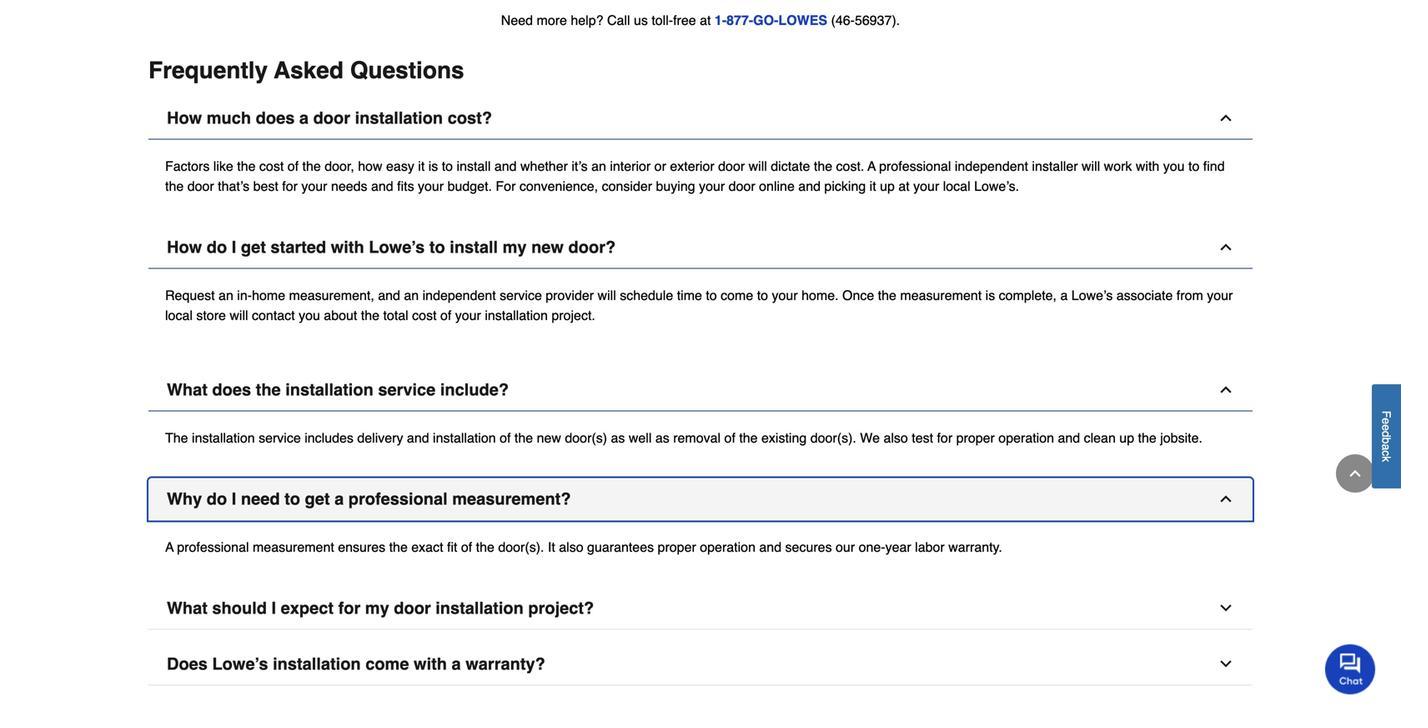 Task type: describe. For each thing, give the bounding box(es) containing it.
best
[[253, 178, 278, 194]]

a up the "k"
[[1380, 444, 1393, 451]]

you for cost?
[[1163, 158, 1185, 174]]

1 horizontal spatial also
[[884, 430, 908, 446]]

1 horizontal spatial up
[[1120, 430, 1134, 446]]

0 horizontal spatial an
[[219, 288, 233, 303]]

your left the lowe's.
[[913, 178, 939, 194]]

1 e from the top
[[1380, 418, 1393, 425]]

about
[[324, 308, 357, 323]]

lowe's inside request an in-home measurement, and an independent service provider will schedule time to come to your home. once the measurement is complete, a lowe's associate from your local store will contact you about the total cost of your installation project.
[[1072, 288, 1113, 303]]

1 horizontal spatial an
[[404, 288, 419, 303]]

exact
[[411, 539, 443, 555]]

a down frequently asked questions
[[299, 108, 309, 127]]

1 vertical spatial proper
[[658, 539, 696, 555]]

the right like
[[237, 158, 256, 174]]

at inside factors like the cost of the door, how easy it is to install and whether it's an interior or exterior door will dictate the cost. a professional independent installer will work with you to find the door that's best for your needs and fits your budget. for convenience, consider buying your door online and picking it up at your local lowe's.
[[899, 178, 910, 194]]

up inside factors like the cost of the door, how easy it is to install and whether it's an interior or exterior door will dictate the cost. a professional independent installer will work with you to find the door that's best for your needs and fits your budget. for convenience, consider buying your door online and picking it up at your local lowe's.
[[880, 178, 895, 194]]

come inside request an in-home measurement, and an independent service provider will schedule time to come to your home. once the measurement is complete, a lowe's associate from your local store will contact you about the total cost of your installation project.
[[721, 288, 753, 303]]

more
[[537, 12, 567, 28]]

cost.
[[836, 158, 864, 174]]

will right provider
[[598, 288, 616, 303]]

is inside factors like the cost of the door, how easy it is to install and whether it's an interior or exterior door will dictate the cost. a professional independent installer will work with you to find the door that's best for your needs and fits your budget. for convenience, consider buying your door online and picking it up at your local lowe's.
[[428, 158, 438, 174]]

what for what does the installation service include?
[[167, 380, 208, 399]]

independent inside factors like the cost of the door, how easy it is to install and whether it's an interior or exterior door will dictate the cost. a professional independent installer will work with you to find the door that's best for your needs and fits your budget. for convenience, consider buying your door online and picking it up at your local lowe's.
[[955, 158, 1028, 174]]

how do i get started with lowe's to install my new door? button
[[148, 226, 1253, 269]]

what does the installation service include?
[[167, 380, 509, 399]]

how for how much does a door installation cost?
[[167, 108, 202, 127]]

do for why
[[207, 489, 227, 509]]

i for expect
[[272, 599, 276, 618]]

to inside 'button'
[[285, 489, 300, 509]]

the
[[165, 430, 188, 446]]

request an in-home measurement, and an independent service provider will schedule time to come to your home. once the measurement is complete, a lowe's associate from your local store will contact you about the total cost of your installation project.
[[165, 288, 1233, 323]]

the left exact
[[389, 539, 408, 555]]

door inside button
[[313, 108, 350, 127]]

(46-
[[831, 12, 855, 28]]

why do i need to get a professional measurement? button
[[148, 478, 1253, 521]]

1 vertical spatial door(s).
[[498, 539, 544, 555]]

factors
[[165, 158, 210, 174]]

your left home. in the top right of the page
[[772, 288, 798, 303]]

door(s)
[[565, 430, 607, 446]]

home.
[[802, 288, 839, 303]]

door down factors
[[187, 178, 214, 194]]

2 vertical spatial with
[[414, 655, 447, 674]]

questions
[[350, 57, 464, 84]]

what should i expect for my door installation project?
[[167, 599, 594, 618]]

0 vertical spatial at
[[700, 12, 711, 28]]

a professional measurement ensures the exact fit of the door(s). it also guarantees proper operation and secures our one-year labor warranty.
[[165, 539, 1002, 555]]

lowe's.
[[974, 178, 1019, 194]]

store
[[196, 308, 226, 323]]

chevron down image
[[1218, 600, 1234, 617]]

a inside request an in-home measurement, and an independent service provider will schedule time to come to your home. once the measurement is complete, a lowe's associate from your local store will contact you about the total cost of your installation project.
[[1060, 288, 1068, 303]]

expect
[[281, 599, 334, 618]]

2 vertical spatial service
[[259, 430, 301, 446]]

why
[[167, 489, 202, 509]]

cost?
[[448, 108, 492, 127]]

of right fit
[[461, 539, 472, 555]]

installation up "easy"
[[355, 108, 443, 127]]

door right exterior
[[718, 158, 745, 174]]

your down door,
[[301, 178, 327, 194]]

1 vertical spatial measurement
[[253, 539, 334, 555]]

b
[[1380, 438, 1393, 444]]

need
[[501, 12, 533, 28]]

lowes
[[779, 12, 827, 28]]

once
[[842, 288, 874, 303]]

from
[[1177, 288, 1203, 303]]

buying
[[656, 178, 695, 194]]

total
[[383, 308, 408, 323]]

new inside how do i get started with lowe's to install my new door? button
[[531, 238, 564, 257]]

and down how on the left top of page
[[371, 178, 393, 194]]

the down factors
[[165, 178, 184, 194]]

removal
[[673, 430, 721, 446]]

a left warranty?
[[452, 655, 461, 674]]

and down dictate
[[798, 178, 821, 194]]

include?
[[440, 380, 509, 399]]

your right total
[[455, 308, 481, 323]]

my inside button
[[503, 238, 527, 257]]

project?
[[528, 599, 594, 618]]

to inside button
[[429, 238, 445, 257]]

dictate
[[771, 158, 810, 174]]

1-877-go-lowes link
[[715, 12, 827, 28]]

measurement?
[[452, 489, 571, 509]]

independent inside request an in-home measurement, and an independent service provider will schedule time to come to your home. once the measurement is complete, a lowe's associate from your local store will contact you about the total cost of your installation project.
[[423, 288, 496, 303]]

your right from
[[1207, 288, 1233, 303]]

contact
[[252, 308, 295, 323]]

labor
[[915, 539, 945, 555]]

local inside factors like the cost of the door, how easy it is to install and whether it's an interior or exterior door will dictate the cost. a professional independent installer will work with you to find the door that's best for your needs and fits your budget. for convenience, consider buying your door online and picking it up at your local lowe's.
[[943, 178, 971, 194]]

1 vertical spatial operation
[[700, 539, 756, 555]]

0 horizontal spatial also
[[559, 539, 584, 555]]

chevron up image for why do i need to get a professional measurement?
[[1218, 491, 1234, 507]]

d
[[1380, 431, 1393, 438]]

the up the measurement?
[[515, 430, 533, 446]]

what does the installation service include? button
[[148, 369, 1253, 411]]

the inside button
[[256, 380, 281, 399]]

will down in-
[[230, 308, 248, 323]]

will up online
[[749, 158, 767, 174]]

much
[[207, 108, 251, 127]]

fits
[[397, 178, 414, 194]]

started
[[271, 238, 326, 257]]

toll-
[[652, 12, 673, 28]]

door left online
[[729, 178, 755, 194]]

project.
[[552, 308, 595, 323]]

well
[[629, 430, 652, 446]]

installer
[[1032, 158, 1078, 174]]

does lowe's installation come with a warranty? button
[[148, 643, 1253, 686]]

come inside button
[[365, 655, 409, 674]]

installation right "the"
[[192, 430, 255, 446]]

how do i get started with lowe's to install my new door?
[[167, 238, 616, 257]]

scroll to top element
[[1336, 455, 1375, 493]]

get inside button
[[241, 238, 266, 257]]

does lowe's installation come with a warranty?
[[167, 655, 545, 674]]

online
[[759, 178, 795, 194]]

install inside factors like the cost of the door, how easy it is to install and whether it's an interior or exterior door will dictate the cost. a professional independent installer will work with you to find the door that's best for your needs and fits your budget. for convenience, consider buying your door online and picking it up at your local lowe's.
[[457, 158, 491, 174]]

do for how
[[207, 238, 227, 257]]

installation down include?
[[433, 430, 496, 446]]

1-
[[715, 12, 727, 28]]

how much does a door installation cost? button
[[148, 97, 1253, 140]]

the left door,
[[302, 158, 321, 174]]

chevron up image inside "scroll to top" element
[[1347, 465, 1364, 482]]

installation up includes
[[285, 380, 373, 399]]

and left secures
[[759, 539, 782, 555]]

professional inside factors like the cost of the door, how easy it is to install and whether it's an interior or exterior door will dictate the cost. a professional independent installer will work with you to find the door that's best for your needs and fits your budget. for convenience, consider buying your door online and picking it up at your local lowe's.
[[879, 158, 951, 174]]

is inside request an in-home measurement, and an independent service provider will schedule time to come to your home. once the measurement is complete, a lowe's associate from your local store will contact you about the total cost of your installation project.
[[986, 288, 995, 303]]

complete,
[[999, 288, 1057, 303]]

schedule
[[620, 288, 673, 303]]

the installation service includes delivery and installation of the new door(s) as well as removal of the existing door(s). we also test for proper operation and clean up the jobsite.
[[165, 430, 1203, 446]]

2 e from the top
[[1380, 425, 1393, 431]]

1 horizontal spatial proper
[[956, 430, 995, 446]]

chevron up image for how much does a door installation cost?
[[1218, 109, 1234, 126]]

need more help? call us toll-free at 1-877-go-lowes (46-56937).
[[501, 12, 900, 28]]

go-
[[753, 12, 779, 28]]

and inside request an in-home measurement, and an independent service provider will schedule time to come to your home. once the measurement is complete, a lowe's associate from your local store will contact you about the total cost of your installation project.
[[378, 288, 400, 303]]

for
[[496, 178, 516, 194]]

your down exterior
[[699, 178, 725, 194]]

does inside how much does a door installation cost? button
[[256, 108, 295, 127]]

secures
[[785, 539, 832, 555]]

and up for
[[494, 158, 517, 174]]

56937).
[[855, 12, 900, 28]]

get inside 'button'
[[305, 489, 330, 509]]

interior
[[610, 158, 651, 174]]

why do i need to get a professional measurement?
[[167, 489, 571, 509]]

1 vertical spatial with
[[331, 238, 364, 257]]

your right fits
[[418, 178, 444, 194]]

the right once
[[878, 288, 897, 303]]

fit
[[447, 539, 457, 555]]

one-
[[859, 539, 885, 555]]



Task type: vqa. For each thing, say whether or not it's contained in the screenshot.
sixth Add To Cart from left
no



Task type: locate. For each thing, give the bounding box(es) containing it.
get right the need
[[305, 489, 330, 509]]

1 vertical spatial professional
[[348, 489, 448, 509]]

your
[[301, 178, 327, 194], [418, 178, 444, 194], [699, 178, 725, 194], [913, 178, 939, 194], [772, 288, 798, 303], [1207, 288, 1233, 303], [455, 308, 481, 323]]

consider
[[602, 178, 652, 194]]

like
[[213, 158, 233, 174]]

frequently
[[148, 57, 268, 84]]

clean
[[1084, 430, 1116, 446]]

service inside request an in-home measurement, and an independent service provider will schedule time to come to your home. once the measurement is complete, a lowe's associate from your local store will contact you about the total cost of your installation project.
[[500, 288, 542, 303]]

installation inside request an in-home measurement, and an independent service provider will schedule time to come to your home. once the measurement is complete, a lowe's associate from your local store will contact you about the total cost of your installation project.
[[485, 308, 548, 323]]

my inside button
[[365, 599, 389, 618]]

1 vertical spatial install
[[450, 238, 498, 257]]

service inside button
[[378, 380, 436, 399]]

2 vertical spatial professional
[[177, 539, 249, 555]]

0 vertical spatial chevron up image
[[1218, 381, 1234, 398]]

how inside how much does a door installation cost? button
[[167, 108, 202, 127]]

0 vertical spatial measurement
[[900, 288, 982, 303]]

0 vertical spatial lowe's
[[369, 238, 425, 257]]

an inside factors like the cost of the door, how easy it is to install and whether it's an interior or exterior door will dictate the cost. a professional independent installer will work with you to find the door that's best for your needs and fits your budget. for convenience, consider buying your door online and picking it up at your local lowe's.
[[591, 158, 606, 174]]

2 vertical spatial lowe's
[[212, 655, 268, 674]]

0 horizontal spatial up
[[880, 178, 895, 194]]

1 horizontal spatial come
[[721, 288, 753, 303]]

door down exact
[[394, 599, 431, 618]]

installation down provider
[[485, 308, 548, 323]]

how up request
[[167, 238, 202, 257]]

lowe's left associate on the top of page
[[1072, 288, 1113, 303]]

f
[[1380, 411, 1393, 418]]

1 vertical spatial how
[[167, 238, 202, 257]]

warranty.
[[949, 539, 1002, 555]]

will left work
[[1082, 158, 1100, 174]]

e up d
[[1380, 418, 1393, 425]]

with inside factors like the cost of the door, how easy it is to install and whether it's an interior or exterior door will dictate the cost. a professional independent installer will work with you to find the door that's best for your needs and fits your budget. for convenience, consider buying your door online and picking it up at your local lowe's.
[[1136, 158, 1160, 174]]

with right started
[[331, 238, 364, 257]]

1 horizontal spatial it
[[870, 178, 876, 194]]

0 vertical spatial for
[[282, 178, 298, 194]]

for inside factors like the cost of the door, how easy it is to install and whether it's an interior or exterior door will dictate the cost. a professional independent installer will work with you to find the door that's best for your needs and fits your budget. for convenience, consider buying your door online and picking it up at your local lowe's.
[[282, 178, 298, 194]]

for
[[282, 178, 298, 194], [937, 430, 953, 446], [338, 599, 361, 618]]

includes
[[305, 430, 354, 446]]

also right it
[[559, 539, 584, 555]]

to
[[442, 158, 453, 174], [1189, 158, 1200, 174], [429, 238, 445, 257], [706, 288, 717, 303], [757, 288, 768, 303], [285, 489, 300, 509]]

i inside how do i get started with lowe's to install my new door? button
[[232, 238, 236, 257]]

and right delivery
[[407, 430, 429, 446]]

1 vertical spatial new
[[537, 430, 561, 446]]

the left existing
[[739, 430, 758, 446]]

door(s). left we
[[810, 430, 856, 446]]

with
[[1136, 158, 1160, 174], [331, 238, 364, 257], [414, 655, 447, 674]]

0 horizontal spatial service
[[259, 430, 301, 446]]

local down request
[[165, 308, 193, 323]]

2 horizontal spatial with
[[1136, 158, 1160, 174]]

0 vertical spatial what
[[167, 380, 208, 399]]

professional inside 'button'
[[348, 489, 448, 509]]

of down include?
[[500, 430, 511, 446]]

1 vertical spatial cost
[[412, 308, 437, 323]]

does
[[167, 655, 208, 674]]

up right clean
[[1120, 430, 1134, 446]]

what inside button
[[167, 599, 208, 618]]

of right removal
[[724, 430, 736, 446]]

install inside button
[[450, 238, 498, 257]]

1 horizontal spatial you
[[1163, 158, 1185, 174]]

my
[[503, 238, 527, 257], [365, 599, 389, 618]]

cost inside request an in-home measurement, and an independent service provider will schedule time to come to your home. once the measurement is complete, a lowe's associate from your local store will contact you about the total cost of your installation project.
[[412, 308, 437, 323]]

measurement
[[900, 288, 982, 303], [253, 539, 334, 555]]

0 vertical spatial it
[[418, 158, 425, 174]]

i down that's
[[232, 238, 236, 257]]

lowe's inside the does lowe's installation come with a warranty? button
[[212, 655, 268, 674]]

chevron up image
[[1218, 381, 1234, 398], [1347, 465, 1364, 482], [1218, 491, 1234, 507]]

of right total
[[440, 308, 451, 323]]

door?
[[568, 238, 616, 257]]

how inside how do i get started with lowe's to install my new door? button
[[167, 238, 202, 257]]

do right why
[[207, 489, 227, 509]]

measurement,
[[289, 288, 374, 303]]

chevron up image
[[1218, 109, 1234, 126], [1218, 239, 1234, 255]]

how for how do i get started with lowe's to install my new door?
[[167, 238, 202, 257]]

request
[[165, 288, 215, 303]]

a down why
[[165, 539, 174, 555]]

2 vertical spatial chevron up image
[[1218, 491, 1234, 507]]

service up delivery
[[378, 380, 436, 399]]

installation down expect
[[273, 655, 361, 674]]

lowe's right does
[[212, 655, 268, 674]]

that's
[[218, 178, 249, 194]]

chevron up image inside how much does a door installation cost? button
[[1218, 109, 1234, 126]]

what left should
[[167, 599, 208, 618]]

0 vertical spatial a
[[868, 158, 876, 174]]

i for get
[[232, 238, 236, 257]]

delivery
[[357, 430, 403, 446]]

the down contact
[[256, 380, 281, 399]]

0 vertical spatial independent
[[955, 158, 1028, 174]]

what inside button
[[167, 380, 208, 399]]

professional right cost.
[[879, 158, 951, 174]]

0 vertical spatial with
[[1136, 158, 1160, 174]]

1 horizontal spatial door(s).
[[810, 430, 856, 446]]

work
[[1104, 158, 1132, 174]]

1 vertical spatial up
[[1120, 430, 1134, 446]]

is right "easy"
[[428, 158, 438, 174]]

k
[[1380, 457, 1393, 462]]

lowe's inside how do i get started with lowe's to install my new door? button
[[369, 238, 425, 257]]

0 vertical spatial do
[[207, 238, 227, 257]]

a up ensures
[[335, 489, 344, 509]]

cost up the best
[[259, 158, 284, 174]]

the left total
[[361, 308, 380, 323]]

1 horizontal spatial for
[[338, 599, 361, 618]]

a inside 'button'
[[335, 489, 344, 509]]

the left 'jobsite.'
[[1138, 430, 1157, 446]]

0 horizontal spatial for
[[282, 178, 298, 194]]

local left the lowe's.
[[943, 178, 971, 194]]

1 vertical spatial at
[[899, 178, 910, 194]]

help?
[[571, 12, 603, 28]]

budget.
[[448, 178, 492, 194]]

e up b
[[1380, 425, 1393, 431]]

chevron up image for how do i get started with lowe's to install my new door?
[[1218, 239, 1234, 255]]

1 vertical spatial chevron up image
[[1347, 465, 1364, 482]]

jobsite.
[[1160, 430, 1203, 446]]

you inside request an in-home measurement, and an independent service provider will schedule time to come to your home. once the measurement is complete, a lowe's associate from your local store will contact you about the total cost of your installation project.
[[299, 308, 320, 323]]

1 how from the top
[[167, 108, 202, 127]]

1 what from the top
[[167, 380, 208, 399]]

for inside button
[[338, 599, 361, 618]]

does inside what does the installation service include? button
[[212, 380, 251, 399]]

at
[[700, 12, 711, 28], [899, 178, 910, 194]]

existing
[[762, 430, 807, 446]]

1 horizontal spatial lowe's
[[369, 238, 425, 257]]

1 vertical spatial my
[[365, 599, 389, 618]]

and left clean
[[1058, 430, 1080, 446]]

an
[[591, 158, 606, 174], [219, 288, 233, 303], [404, 288, 419, 303]]

installation inside button
[[436, 599, 524, 618]]

1 horizontal spatial get
[[305, 489, 330, 509]]

time
[[677, 288, 702, 303]]

proper right test at the right of page
[[956, 430, 995, 446]]

picking
[[824, 178, 866, 194]]

you for lowe's
[[299, 308, 320, 323]]

for right test at the right of page
[[937, 430, 953, 446]]

for right expect
[[338, 599, 361, 618]]

0 vertical spatial i
[[232, 238, 236, 257]]

of inside request an in-home measurement, and an independent service provider will schedule time to come to your home. once the measurement is complete, a lowe's associate from your local store will contact you about the total cost of your installation project.
[[440, 308, 451, 323]]

service left provider
[[500, 288, 542, 303]]

convenience,
[[520, 178, 598, 194]]

independent up the lowe's.
[[955, 158, 1028, 174]]

call
[[607, 12, 630, 28]]

0 vertical spatial come
[[721, 288, 753, 303]]

ensures
[[338, 539, 385, 555]]

of left door,
[[288, 158, 299, 174]]

1 horizontal spatial service
[[378, 380, 436, 399]]

will
[[749, 158, 767, 174], [1082, 158, 1100, 174], [598, 288, 616, 303], [230, 308, 248, 323]]

in-
[[237, 288, 252, 303]]

chevron down image
[[1218, 656, 1234, 672]]

asked
[[274, 57, 344, 84]]

chevron up image inside what does the installation service include? button
[[1218, 381, 1234, 398]]

1 vertical spatial what
[[167, 599, 208, 618]]

exterior
[[670, 158, 715, 174]]

1 vertical spatial service
[[378, 380, 436, 399]]

associate
[[1117, 288, 1173, 303]]

door inside button
[[394, 599, 431, 618]]

cost inside factors like the cost of the door, how easy it is to install and whether it's an interior or exterior door will dictate the cost. a professional independent installer will work with you to find the door that's best for your needs and fits your budget. for convenience, consider buying your door online and picking it up at your local lowe's.
[[259, 158, 284, 174]]

0 horizontal spatial operation
[[700, 539, 756, 555]]

0 vertical spatial door(s).
[[810, 430, 856, 446]]

as left well
[[611, 430, 625, 446]]

a inside factors like the cost of the door, how easy it is to install and whether it's an interior or exterior door will dictate the cost. a professional independent installer will work with you to find the door that's best for your needs and fits your budget. for convenience, consider buying your door online and picking it up at your local lowe's.
[[868, 158, 876, 174]]

i inside what should i expect for my door installation project? button
[[272, 599, 276, 618]]

it right "easy"
[[418, 158, 425, 174]]

2 how from the top
[[167, 238, 202, 257]]

0 vertical spatial chevron up image
[[1218, 109, 1234, 126]]

of inside factors like the cost of the door, how easy it is to install and whether it's an interior or exterior door will dictate the cost. a professional independent installer will work with you to find the door that's best for your needs and fits your budget. for convenience, consider buying your door online and picking it up at your local lowe's.
[[288, 158, 299, 174]]

1 vertical spatial local
[[165, 308, 193, 323]]

0 vertical spatial up
[[880, 178, 895, 194]]

chevron up image up find on the right top
[[1218, 109, 1234, 126]]

do up request
[[207, 238, 227, 257]]

0 horizontal spatial at
[[700, 12, 711, 28]]

service left includes
[[259, 430, 301, 446]]

1 vertical spatial i
[[232, 489, 236, 509]]

1 horizontal spatial my
[[503, 238, 527, 257]]

1 horizontal spatial does
[[256, 108, 295, 127]]

1 vertical spatial do
[[207, 489, 227, 509]]

measurement right once
[[900, 288, 982, 303]]

1 vertical spatial a
[[165, 539, 174, 555]]

1 vertical spatial does
[[212, 380, 251, 399]]

2 chevron up image from the top
[[1218, 239, 1234, 255]]

1 vertical spatial chevron up image
[[1218, 239, 1234, 255]]

the right fit
[[476, 539, 495, 555]]

chevron up image inside how do i get started with lowe's to install my new door? button
[[1218, 239, 1234, 255]]

1 horizontal spatial measurement
[[900, 288, 982, 303]]

1 horizontal spatial independent
[[955, 158, 1028, 174]]

come right time on the top of the page
[[721, 288, 753, 303]]

door(s). left it
[[498, 539, 544, 555]]

does right much in the top left of the page
[[256, 108, 295, 127]]

install
[[457, 158, 491, 174], [450, 238, 498, 257]]

1 horizontal spatial professional
[[348, 489, 448, 509]]

0 horizontal spatial come
[[365, 655, 409, 674]]

for right the best
[[282, 178, 298, 194]]

0 horizontal spatial it
[[418, 158, 425, 174]]

2 as from the left
[[655, 430, 670, 446]]

2 horizontal spatial lowe's
[[1072, 288, 1113, 303]]

1 horizontal spatial is
[[986, 288, 995, 303]]

0 horizontal spatial cost
[[259, 158, 284, 174]]

needs
[[331, 178, 367, 194]]

test
[[912, 430, 933, 446]]

lowe's
[[369, 238, 425, 257], [1072, 288, 1113, 303], [212, 655, 268, 674]]

1 horizontal spatial as
[[655, 430, 670, 446]]

year
[[885, 539, 911, 555]]

local inside request an in-home measurement, and an independent service provider will schedule time to come to your home. once the measurement is complete, a lowe's associate from your local store will contact you about the total cost of your installation project.
[[165, 308, 193, 323]]

also right we
[[884, 430, 908, 446]]

0 vertical spatial operation
[[999, 430, 1054, 446]]

1 do from the top
[[207, 238, 227, 257]]

0 vertical spatial how
[[167, 108, 202, 127]]

our
[[836, 539, 855, 555]]

0 vertical spatial does
[[256, 108, 295, 127]]

do inside 'button'
[[207, 489, 227, 509]]

1 horizontal spatial at
[[899, 178, 910, 194]]

0 vertical spatial you
[[1163, 158, 1185, 174]]

come
[[721, 288, 753, 303], [365, 655, 409, 674]]

0 vertical spatial professional
[[879, 158, 951, 174]]

0 horizontal spatial lowe's
[[212, 655, 268, 674]]

0 horizontal spatial a
[[165, 539, 174, 555]]

provider
[[546, 288, 594, 303]]

you down the 'measurement,'
[[299, 308, 320, 323]]

1 horizontal spatial cost
[[412, 308, 437, 323]]

i for need
[[232, 489, 236, 509]]

cost
[[259, 158, 284, 174], [412, 308, 437, 323]]

what should i expect for my door installation project? button
[[148, 587, 1253, 630]]

0 horizontal spatial my
[[365, 599, 389, 618]]

i left the need
[[232, 489, 236, 509]]

2 do from the top
[[207, 489, 227, 509]]

chevron up image inside why do i need to get a professional measurement? 'button'
[[1218, 491, 1234, 507]]

1 vertical spatial come
[[365, 655, 409, 674]]

us
[[634, 12, 648, 28]]

do inside button
[[207, 238, 227, 257]]

you
[[1163, 158, 1185, 174], [299, 308, 320, 323]]

door,
[[325, 158, 354, 174]]

an left in-
[[219, 288, 233, 303]]

1 chevron up image from the top
[[1218, 109, 1234, 126]]

chevron up image for what does the installation service include?
[[1218, 381, 1234, 398]]

get left started
[[241, 238, 266, 257]]

at left 1-
[[700, 12, 711, 28]]

installation
[[355, 108, 443, 127], [485, 308, 548, 323], [285, 380, 373, 399], [192, 430, 255, 446], [433, 430, 496, 446], [436, 599, 524, 618], [273, 655, 361, 674]]

chevron up image down find on the right top
[[1218, 239, 1234, 255]]

as right well
[[655, 430, 670, 446]]

0 vertical spatial new
[[531, 238, 564, 257]]

2 horizontal spatial professional
[[879, 158, 951, 174]]

1 horizontal spatial operation
[[999, 430, 1054, 446]]

2 what from the top
[[167, 599, 208, 618]]

and up total
[[378, 288, 400, 303]]

frequently asked questions
[[148, 57, 464, 84]]

easy
[[386, 158, 414, 174]]

new left door(s)
[[537, 430, 561, 446]]

cost right total
[[412, 308, 437, 323]]

or
[[654, 158, 666, 174]]

it
[[418, 158, 425, 174], [870, 178, 876, 194]]

i inside why do i need to get a professional measurement? 'button'
[[232, 489, 236, 509]]

you inside factors like the cost of the door, how easy it is to install and whether it's an interior or exterior door will dictate the cost. a professional independent installer will work with you to find the door that's best for your needs and fits your budget. for convenience, consider buying your door online and picking it up at your local lowe's.
[[1163, 158, 1185, 174]]

it
[[548, 539, 555, 555]]

0 horizontal spatial does
[[212, 380, 251, 399]]

chat invite button image
[[1325, 644, 1376, 695]]

you left find on the right top
[[1163, 158, 1185, 174]]

i left expect
[[272, 599, 276, 618]]

0 horizontal spatial with
[[331, 238, 364, 257]]

with right work
[[1136, 158, 1160, 174]]

2 horizontal spatial for
[[937, 430, 953, 446]]

install up budget.
[[457, 158, 491, 174]]

1 as from the left
[[611, 430, 625, 446]]

0 vertical spatial also
[[884, 430, 908, 446]]

guarantees
[[587, 539, 654, 555]]

professional
[[879, 158, 951, 174], [348, 489, 448, 509], [177, 539, 249, 555]]

need
[[241, 489, 280, 509]]

how
[[358, 158, 382, 174]]

door
[[313, 108, 350, 127], [718, 158, 745, 174], [187, 178, 214, 194], [729, 178, 755, 194], [394, 599, 431, 618]]

is
[[428, 158, 438, 174], [986, 288, 995, 303]]

warranty?
[[466, 655, 545, 674]]

877-
[[727, 12, 753, 28]]

measurement inside request an in-home measurement, and an independent service provider will schedule time to come to your home. once the measurement is complete, a lowe's associate from your local store will contact you about the total cost of your installation project.
[[900, 288, 982, 303]]

0 horizontal spatial door(s).
[[498, 539, 544, 555]]

find
[[1203, 158, 1225, 174]]

0 horizontal spatial independent
[[423, 288, 496, 303]]

0 vertical spatial get
[[241, 238, 266, 257]]

what for what should i expect for my door installation project?
[[167, 599, 208, 618]]

does
[[256, 108, 295, 127], [212, 380, 251, 399]]

the left cost.
[[814, 158, 833, 174]]

proper down why do i need to get a professional measurement? 'button'
[[658, 539, 696, 555]]

1 horizontal spatial local
[[943, 178, 971, 194]]

i
[[232, 238, 236, 257], [232, 489, 236, 509], [272, 599, 276, 618]]

professional up exact
[[348, 489, 448, 509]]

operation down why do i need to get a professional measurement? 'button'
[[700, 539, 756, 555]]

and
[[494, 158, 517, 174], [371, 178, 393, 194], [798, 178, 821, 194], [378, 288, 400, 303], [407, 430, 429, 446], [1058, 430, 1080, 446], [759, 539, 782, 555]]

up right the picking
[[880, 178, 895, 194]]

professional down why
[[177, 539, 249, 555]]

1 vertical spatial get
[[305, 489, 330, 509]]

2 horizontal spatial an
[[591, 158, 606, 174]]

0 vertical spatial local
[[943, 178, 971, 194]]

come down what should i expect for my door installation project?
[[365, 655, 409, 674]]

0 vertical spatial service
[[500, 288, 542, 303]]

it's
[[572, 158, 588, 174]]

0 horizontal spatial get
[[241, 238, 266, 257]]

0 vertical spatial my
[[503, 238, 527, 257]]

0 horizontal spatial is
[[428, 158, 438, 174]]

free
[[673, 12, 696, 28]]

2 horizontal spatial service
[[500, 288, 542, 303]]

does down store
[[212, 380, 251, 399]]

of
[[288, 158, 299, 174], [440, 308, 451, 323], [500, 430, 511, 446], [724, 430, 736, 446], [461, 539, 472, 555]]

what up "the"
[[167, 380, 208, 399]]

my up 'does lowe's installation come with a warranty?'
[[365, 599, 389, 618]]

it right the picking
[[870, 178, 876, 194]]

install down budget.
[[450, 238, 498, 257]]

0 horizontal spatial professional
[[177, 539, 249, 555]]

we
[[860, 430, 880, 446]]

2 vertical spatial i
[[272, 599, 276, 618]]



